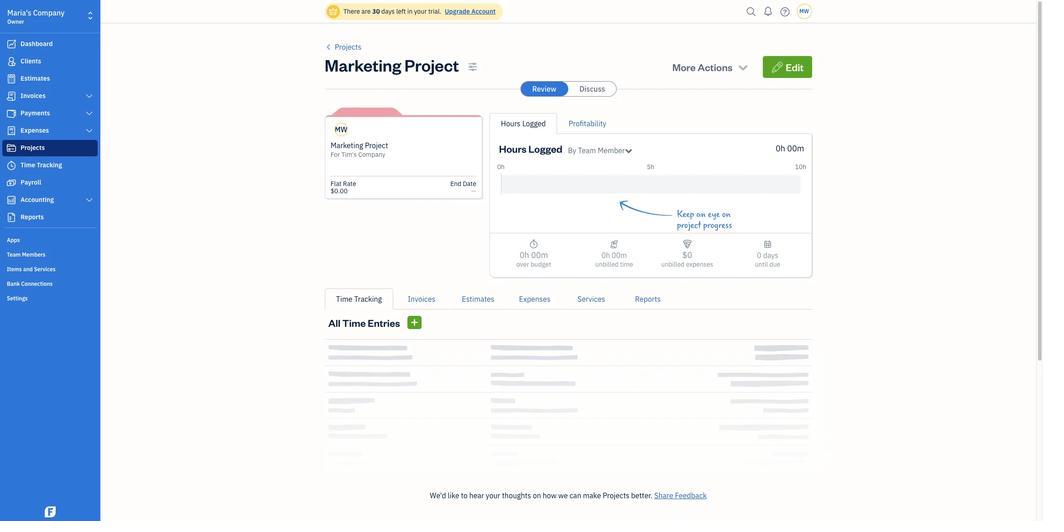 Task type: describe. For each thing, give the bounding box(es) containing it.
dashboard
[[21, 40, 53, 48]]

due
[[770, 261, 781, 269]]

bank
[[7, 281, 20, 288]]

over
[[517, 261, 530, 269]]

services inside main element
[[34, 266, 56, 273]]

how
[[543, 492, 557, 501]]

payment image
[[6, 109, 17, 118]]

0h 00m unbilled time
[[596, 251, 634, 269]]

upgrade
[[445, 7, 470, 16]]

unbilled inside 0h 00m unbilled time
[[596, 261, 619, 269]]

share feedback button
[[655, 491, 707, 502]]

services link
[[564, 289, 620, 310]]

discuss link
[[569, 82, 617, 96]]

0 vertical spatial days
[[382, 7, 395, 16]]

entries
[[368, 317, 400, 330]]

we'd like to hear your thoughts on how we can make projects better. share feedback
[[430, 492, 707, 501]]

money image
[[6, 179, 17, 188]]

connections
[[21, 281, 53, 288]]

expenses image
[[683, 239, 693, 250]]

0
[[758, 251, 762, 260]]

for
[[331, 151, 340, 159]]

search image
[[745, 5, 759, 18]]

in
[[408, 7, 413, 16]]

estimates inside main element
[[21, 74, 50, 83]]

owner
[[7, 18, 24, 25]]

more actions button
[[665, 56, 758, 78]]

actions
[[698, 61, 733, 74]]

$0 unbilled expenses
[[662, 250, 714, 269]]

discuss
[[580, 84, 606, 94]]

items and services
[[7, 266, 56, 273]]

0 days until due
[[756, 251, 781, 269]]

projects button
[[325, 42, 362, 53]]

apps link
[[2, 233, 98, 247]]

5h
[[647, 163, 655, 171]]

by team member
[[568, 146, 625, 155]]

payroll
[[21, 179, 41, 187]]

chevron large down image for payments
[[85, 110, 94, 117]]

00m for 0h 00m unbilled time
[[612, 251, 627, 260]]

there
[[344, 7, 360, 16]]

settings
[[7, 295, 28, 302]]

chart image
[[6, 196, 17, 205]]

share
[[655, 492, 674, 501]]

team members
[[7, 252, 46, 258]]

flat rate $0.00
[[331, 180, 357, 195]]

there are 30 days left in your trial. upgrade account
[[344, 7, 496, 16]]

thoughts
[[502, 492, 532, 501]]

estimates link for services link
[[450, 289, 507, 310]]

items and services link
[[2, 263, 98, 276]]

keep an eye on project progress
[[678, 210, 733, 231]]

review link
[[521, 82, 569, 96]]

1 horizontal spatial invoices
[[408, 295, 436, 304]]

1 horizontal spatial time tracking
[[336, 295, 382, 304]]

0 vertical spatial your
[[414, 7, 427, 16]]

profitability
[[569, 119, 607, 128]]

edit link
[[764, 56, 813, 78]]

chevrondown image
[[737, 61, 750, 74]]

tracking inside main element
[[37, 161, 62, 169]]

go to help image
[[778, 5, 793, 18]]

pencil image
[[772, 61, 784, 74]]

upgrade account link
[[443, 7, 496, 16]]

items
[[7, 266, 22, 273]]

on inside "keep an eye on project progress"
[[723, 210, 731, 220]]

tim's
[[342, 151, 357, 159]]

$0.00
[[331, 187, 348, 195]]

accounting
[[21, 196, 54, 204]]

can
[[570, 492, 582, 501]]

1 horizontal spatial reports
[[636, 295, 661, 304]]

are
[[362, 7, 371, 16]]

end
[[451, 180, 462, 188]]

we
[[559, 492, 568, 501]]

1 vertical spatial expenses link
[[507, 289, 564, 310]]

reports inside main element
[[21, 213, 44, 221]]

make
[[584, 492, 602, 501]]

progress
[[704, 221, 733, 231]]

to
[[461, 492, 468, 501]]

unbilled inside $0 unbilled expenses
[[662, 261, 685, 269]]

mw inside dropdown button
[[800, 8, 810, 15]]

we'd
[[430, 492, 446, 501]]

projects inside button
[[335, 42, 362, 52]]

1 vertical spatial expenses
[[519, 295, 551, 304]]

00m for 0h 00m over budget
[[532, 250, 549, 261]]

projects inside main element
[[21, 144, 45, 152]]

timetracking image
[[530, 239, 539, 250]]

all time entries
[[329, 317, 400, 330]]

marketing project for tim's company
[[331, 141, 388, 159]]

0h for 0h 00m unbilled time
[[602, 251, 611, 260]]

maria's
[[7, 8, 31, 17]]

payments link
[[2, 105, 98, 122]]

invoices image
[[611, 239, 619, 250]]

—
[[472, 187, 477, 195]]

edit
[[786, 61, 804, 74]]

clients link
[[2, 53, 98, 70]]

hours inside button
[[501, 119, 521, 128]]

flat
[[331, 180, 342, 188]]

0h 00m over budget
[[517, 250, 552, 269]]

1 vertical spatial logged
[[529, 142, 563, 155]]

account
[[472, 7, 496, 16]]

better.
[[632, 492, 653, 501]]

1 vertical spatial your
[[486, 492, 501, 501]]

bank connections
[[7, 281, 53, 288]]

member
[[598, 146, 625, 155]]

hours logged button
[[501, 118, 546, 129]]

time tracking inside main element
[[21, 161, 62, 169]]

1 vertical spatial hours
[[500, 142, 527, 155]]



Task type: locate. For each thing, give the bounding box(es) containing it.
notifications image
[[762, 2, 776, 21]]

0 vertical spatial time tracking link
[[2, 158, 98, 174]]

0 vertical spatial expenses
[[21, 127, 49, 135]]

members
[[22, 252, 46, 258]]

1 horizontal spatial on
[[723, 210, 731, 220]]

team down apps
[[7, 252, 21, 258]]

00m for 0h 00m
[[788, 143, 805, 154]]

time tracking down 'projects' link
[[21, 161, 62, 169]]

1 vertical spatial invoices link
[[394, 289, 450, 310]]

chevron large down image
[[85, 127, 94, 135]]

10h
[[796, 163, 807, 171]]

hours logged down hours logged button
[[500, 142, 563, 155]]

time tracking link up the 'all time entries'
[[325, 289, 394, 310]]

project image
[[6, 144, 17, 153]]

0 vertical spatial projects
[[335, 42, 362, 52]]

2 horizontal spatial projects
[[603, 492, 630, 501]]

1 vertical spatial days
[[764, 251, 779, 260]]

0 vertical spatial team
[[579, 146, 597, 155]]

all
[[329, 317, 341, 330]]

0 vertical spatial company
[[33, 8, 65, 17]]

crown image
[[329, 7, 338, 16]]

1 vertical spatial invoices
[[408, 295, 436, 304]]

project
[[678, 221, 702, 231]]

1 vertical spatial estimates link
[[450, 289, 507, 310]]

client image
[[6, 57, 17, 66]]

expenses link up 'projects' link
[[2, 123, 98, 139]]

0 vertical spatial mw
[[800, 8, 810, 15]]

eye
[[709, 210, 721, 220]]

1 vertical spatial tracking
[[354, 295, 382, 304]]

2 vertical spatial projects
[[603, 492, 630, 501]]

2 vertical spatial chevron large down image
[[85, 197, 94, 204]]

expenses down budget
[[519, 295, 551, 304]]

on
[[723, 210, 731, 220], [533, 492, 542, 501]]

1 horizontal spatial your
[[486, 492, 501, 501]]

marketing
[[325, 54, 402, 76], [331, 141, 364, 150]]

date
[[463, 180, 477, 188]]

time tracking link down 'projects' link
[[2, 158, 98, 174]]

accounting link
[[2, 192, 98, 209]]

estimate image
[[6, 74, 17, 84]]

0 horizontal spatial time tracking link
[[2, 158, 98, 174]]

days inside 0 days until due
[[764, 251, 779, 260]]

1 vertical spatial reports link
[[620, 289, 677, 310]]

0 horizontal spatial company
[[33, 8, 65, 17]]

0h 00m
[[776, 143, 805, 154]]

marketing up tim's
[[331, 141, 364, 150]]

services up the bank connections link on the bottom left of the page
[[34, 266, 56, 273]]

tracking down 'projects' link
[[37, 161, 62, 169]]

project for marketing project for tim's company
[[365, 141, 388, 150]]

0 horizontal spatial estimates
[[21, 74, 50, 83]]

chevron large down image for invoices
[[85, 93, 94, 100]]

2 vertical spatial time
[[343, 317, 366, 330]]

1 horizontal spatial projects
[[335, 42, 362, 52]]

0 vertical spatial marketing
[[325, 54, 402, 76]]

time right timer image
[[21, 161, 35, 169]]

1 vertical spatial projects
[[21, 144, 45, 152]]

0 vertical spatial reports
[[21, 213, 44, 221]]

00m inside 0h 00m unbilled time
[[612, 251, 627, 260]]

expenses link inside main element
[[2, 123, 98, 139]]

1 horizontal spatial reports link
[[620, 289, 677, 310]]

1 horizontal spatial company
[[359, 151, 386, 159]]

time
[[21, 161, 35, 169], [336, 295, 353, 304], [343, 317, 366, 330]]

invoices up the time entry menu image
[[408, 295, 436, 304]]

company inside maria's company owner
[[33, 8, 65, 17]]

invoice image
[[6, 92, 17, 101]]

1 horizontal spatial days
[[764, 251, 779, 260]]

1 horizontal spatial tracking
[[354, 295, 382, 304]]

00m
[[788, 143, 805, 154], [532, 250, 549, 261], [612, 251, 627, 260]]

projects right make
[[603, 492, 630, 501]]

team inside hours logged group by field
[[579, 146, 597, 155]]

services
[[34, 266, 56, 273], [578, 295, 606, 304]]

invoices inside main element
[[21, 92, 46, 100]]

1 unbilled from the left
[[596, 261, 619, 269]]

days up the due
[[764, 251, 779, 260]]

1 vertical spatial reports
[[636, 295, 661, 304]]

report image
[[6, 213, 17, 222]]

0 vertical spatial time
[[21, 161, 35, 169]]

invoices link up payments link
[[2, 88, 98, 105]]

your right in
[[414, 7, 427, 16]]

time entry menu image
[[411, 317, 419, 329]]

days right 30 at the left top of page
[[382, 7, 395, 16]]

chevronleft image
[[325, 42, 333, 53]]

0 vertical spatial tracking
[[37, 161, 62, 169]]

time inside main element
[[21, 161, 35, 169]]

logged down review
[[523, 119, 546, 128]]

team
[[579, 146, 597, 155], [7, 252, 21, 258]]

calendar image
[[764, 239, 773, 250]]

1 horizontal spatial project
[[405, 54, 459, 76]]

1 horizontal spatial time tracking link
[[325, 289, 394, 310]]

unbilled
[[596, 261, 619, 269], [662, 261, 685, 269]]

dashboard link
[[2, 36, 98, 53]]

mw up for
[[335, 125, 348, 134]]

00m up 10h
[[788, 143, 805, 154]]

0 horizontal spatial reports
[[21, 213, 44, 221]]

on right eye
[[723, 210, 731, 220]]

0h for 0h 00m over budget
[[520, 250, 530, 261]]

invoices
[[21, 92, 46, 100], [408, 295, 436, 304]]

0 vertical spatial invoices link
[[2, 88, 98, 105]]

main element
[[0, 0, 123, 522]]

team right by
[[579, 146, 597, 155]]

marketing down projects button
[[325, 54, 402, 76]]

0 horizontal spatial estimates link
[[2, 71, 98, 87]]

company right maria's
[[33, 8, 65, 17]]

Hours Logged Group By field
[[568, 145, 633, 156]]

bank connections link
[[2, 277, 98, 291]]

reports link down time
[[620, 289, 677, 310]]

services down 0h 00m unbilled time on the right of page
[[578, 295, 606, 304]]

like
[[448, 492, 460, 501]]

mw
[[800, 8, 810, 15], [335, 125, 348, 134]]

0 vertical spatial on
[[723, 210, 731, 220]]

until
[[756, 261, 769, 269]]

1 vertical spatial estimates
[[462, 295, 495, 304]]

expenses
[[687, 261, 714, 269]]

0 horizontal spatial team
[[7, 252, 21, 258]]

1 horizontal spatial team
[[579, 146, 597, 155]]

1 vertical spatial team
[[7, 252, 21, 258]]

an
[[697, 210, 706, 220]]

1 horizontal spatial services
[[578, 295, 606, 304]]

0 horizontal spatial invoices link
[[2, 88, 98, 105]]

expenses link down budget
[[507, 289, 564, 310]]

0 horizontal spatial mw
[[335, 125, 348, 134]]

1 vertical spatial marketing
[[331, 141, 364, 150]]

on left how
[[533, 492, 542, 501]]

1 vertical spatial on
[[533, 492, 542, 501]]

dashboard image
[[6, 40, 17, 49]]

freshbooks image
[[43, 507, 58, 518]]

1 horizontal spatial unbilled
[[662, 261, 685, 269]]

payroll link
[[2, 175, 98, 191]]

1 vertical spatial hours logged
[[500, 142, 563, 155]]

1 horizontal spatial 00m
[[612, 251, 627, 260]]

projects right project image
[[21, 144, 45, 152]]

2 unbilled from the left
[[662, 261, 685, 269]]

0 horizontal spatial expenses
[[21, 127, 49, 135]]

chevron large down image
[[85, 93, 94, 100], [85, 110, 94, 117], [85, 197, 94, 204]]

marketing for marketing project
[[325, 54, 402, 76]]

expenses inside main element
[[21, 127, 49, 135]]

1 horizontal spatial estimates link
[[450, 289, 507, 310]]

payments
[[21, 109, 50, 117]]

0h inside 0h 00m unbilled time
[[602, 251, 611, 260]]

company inside marketing project for tim's company
[[359, 151, 386, 159]]

time
[[621, 261, 634, 269]]

1 horizontal spatial expenses link
[[507, 289, 564, 310]]

1 horizontal spatial estimates
[[462, 295, 495, 304]]

0 vertical spatial estimates link
[[2, 71, 98, 87]]

hours logged down review
[[501, 119, 546, 128]]

0 vertical spatial services
[[34, 266, 56, 273]]

0 vertical spatial project
[[405, 54, 459, 76]]

expense image
[[6, 127, 17, 136]]

end date —
[[451, 180, 477, 195]]

unbilled left time
[[596, 261, 619, 269]]

1 vertical spatial time
[[336, 295, 353, 304]]

trial.
[[429, 7, 442, 16]]

0 horizontal spatial tracking
[[37, 161, 62, 169]]

2 chevron large down image from the top
[[85, 110, 94, 117]]

mw button
[[797, 4, 813, 19]]

marketing project
[[325, 54, 459, 76]]

1 chevron large down image from the top
[[85, 93, 94, 100]]

00m inside 0h 00m over budget
[[532, 250, 549, 261]]

0 horizontal spatial projects
[[21, 144, 45, 152]]

0 horizontal spatial project
[[365, 141, 388, 150]]

30
[[373, 7, 380, 16]]

maria's company owner
[[7, 8, 65, 25]]

marketing for marketing project for tim's company
[[331, 141, 364, 150]]

1 vertical spatial company
[[359, 151, 386, 159]]

0 horizontal spatial time tracking
[[21, 161, 62, 169]]

rate
[[343, 180, 357, 188]]

1 vertical spatial time tracking
[[336, 295, 382, 304]]

expenses down payments
[[21, 127, 49, 135]]

team inside main element
[[7, 252, 21, 258]]

0 horizontal spatial unbilled
[[596, 261, 619, 269]]

project inside marketing project for tim's company
[[365, 141, 388, 150]]

apps
[[7, 237, 20, 244]]

0h for 0h
[[498, 163, 505, 171]]

keep
[[678, 210, 695, 220]]

project
[[405, 54, 459, 76], [365, 141, 388, 150]]

estimates link for payments link
[[2, 71, 98, 87]]

0 vertical spatial hours
[[501, 119, 521, 128]]

invoices link up the time entry menu image
[[394, 289, 450, 310]]

company right tim's
[[359, 151, 386, 159]]

3 chevron large down image from the top
[[85, 197, 94, 204]]

0 horizontal spatial invoices
[[21, 92, 46, 100]]

0 vertical spatial estimates
[[21, 74, 50, 83]]

1 horizontal spatial expenses
[[519, 295, 551, 304]]

0 vertical spatial time tracking
[[21, 161, 62, 169]]

1 vertical spatial services
[[578, 295, 606, 304]]

1 vertical spatial time tracking link
[[325, 289, 394, 310]]

0 vertical spatial chevron large down image
[[85, 93, 94, 100]]

team members link
[[2, 248, 98, 262]]

days
[[382, 7, 395, 16], [764, 251, 779, 260]]

left
[[397, 7, 406, 16]]

0 vertical spatial hours logged
[[501, 119, 546, 128]]

chevron large down image inside accounting link
[[85, 197, 94, 204]]

2 horizontal spatial 00m
[[788, 143, 805, 154]]

invoices up payments
[[21, 92, 46, 100]]

clients
[[21, 57, 41, 65]]

feedback
[[676, 492, 707, 501]]

budget
[[531, 261, 552, 269]]

unbilled down expenses 'image'
[[662, 261, 685, 269]]

0 horizontal spatial reports link
[[2, 210, 98, 226]]

estimates link
[[2, 71, 98, 87], [450, 289, 507, 310]]

tracking
[[37, 161, 62, 169], [354, 295, 382, 304]]

0 horizontal spatial on
[[533, 492, 542, 501]]

0 vertical spatial logged
[[523, 119, 546, 128]]

invoices link
[[2, 88, 98, 105], [394, 289, 450, 310]]

time right all
[[343, 317, 366, 330]]

time tracking
[[21, 161, 62, 169], [336, 295, 382, 304]]

projects
[[335, 42, 362, 52], [21, 144, 45, 152], [603, 492, 630, 501]]

1 horizontal spatial mw
[[800, 8, 810, 15]]

profitability button
[[569, 118, 607, 129]]

mw right 'go to help' icon
[[800, 8, 810, 15]]

0 horizontal spatial expenses link
[[2, 123, 98, 139]]

time tracking up the 'all time entries'
[[336, 295, 382, 304]]

0 horizontal spatial your
[[414, 7, 427, 16]]

1 vertical spatial chevron large down image
[[85, 110, 94, 117]]

1 vertical spatial project
[[365, 141, 388, 150]]

project for marketing project
[[405, 54, 459, 76]]

logged left by
[[529, 142, 563, 155]]

your
[[414, 7, 427, 16], [486, 492, 501, 501]]

1 vertical spatial mw
[[335, 125, 348, 134]]

chevron large down image for accounting
[[85, 197, 94, 204]]

your right hear
[[486, 492, 501, 501]]

projects right chevronleft image
[[335, 42, 362, 52]]

00m right over
[[532, 250, 549, 261]]

time up all
[[336, 295, 353, 304]]

logged inside button
[[523, 119, 546, 128]]

0 vertical spatial invoices
[[21, 92, 46, 100]]

reports link down accounting link
[[2, 210, 98, 226]]

$0
[[683, 250, 693, 261]]

more actions
[[673, 61, 733, 74]]

tracking up the 'all time entries'
[[354, 295, 382, 304]]

timer image
[[6, 161, 17, 170]]

0 vertical spatial reports link
[[2, 210, 98, 226]]

settings link
[[2, 292, 98, 306]]

company
[[33, 8, 65, 17], [359, 151, 386, 159]]

0 horizontal spatial services
[[34, 266, 56, 273]]

marketing inside marketing project for tim's company
[[331, 141, 364, 150]]

by
[[568, 146, 577, 155]]

1 horizontal spatial invoices link
[[394, 289, 450, 310]]

00m up time
[[612, 251, 627, 260]]

settings for this project image
[[468, 62, 478, 73]]

0h inside 0h 00m over budget
[[520, 250, 530, 261]]

hear
[[470, 492, 484, 501]]

estimates
[[21, 74, 50, 83], [462, 295, 495, 304]]

0 horizontal spatial 00m
[[532, 250, 549, 261]]

0h for 0h 00m
[[776, 143, 786, 154]]

0 vertical spatial expenses link
[[2, 123, 98, 139]]



Task type: vqa. For each thing, say whether or not it's contained in the screenshot.
chevron large down icon to the middle
yes



